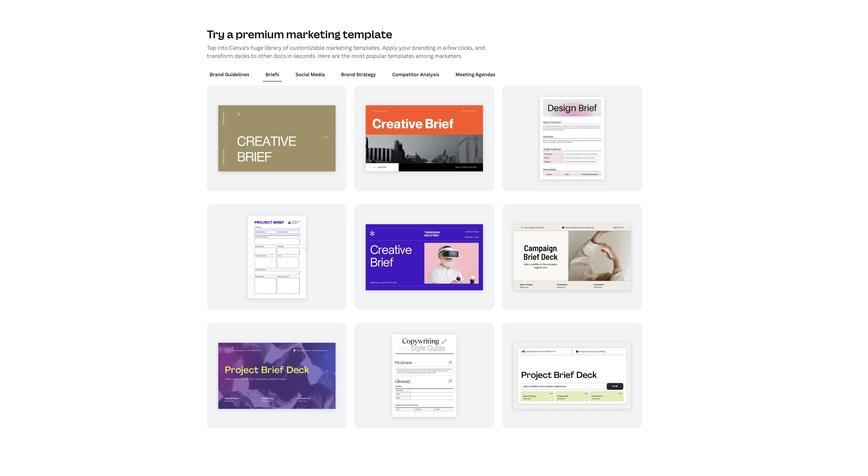 Task type: describe. For each thing, give the bounding box(es) containing it.
copywriting style guide professional doc in black and white grey editorial style image
[[393, 335, 457, 417]]

brand for brand guidelines
[[210, 71, 224, 77]]

seconds.
[[293, 52, 317, 60]]

purple and white minimalist creative brief presentation image
[[366, 224, 483, 290]]

meeting agendas
[[456, 71, 495, 77]]

templates.
[[353, 44, 381, 51]]

briefs button
[[263, 68, 282, 81]]

other
[[258, 52, 272, 60]]

and
[[475, 44, 485, 51]]

your
[[399, 44, 411, 51]]

purple violet modern bold cool professional business corporate project brief deck presentation image
[[218, 343, 335, 409]]

clicks,
[[458, 44, 474, 51]]

1 vertical spatial marketing
[[326, 44, 352, 51]]

analysis
[[420, 71, 439, 77]]

khaki minimal creative brief presentation image
[[218, 105, 335, 171]]

the
[[341, 52, 350, 60]]

of
[[283, 44, 288, 51]]

branding
[[412, 44, 436, 51]]

templates
[[388, 52, 414, 60]]

1 horizontal spatial in
[[437, 44, 442, 51]]

decks
[[235, 52, 250, 60]]

few
[[447, 44, 457, 51]]

transform
[[207, 52, 233, 60]]

customizable
[[290, 44, 325, 51]]

try
[[207, 27, 225, 41]]

meeting
[[456, 71, 474, 77]]

competitor analysis button
[[389, 68, 442, 81]]

canva's
[[229, 44, 249, 51]]

white purple simple creative project brief form planner image
[[247, 216, 306, 299]]

orange modern creative brief presentation image
[[366, 105, 483, 171]]

strategy
[[356, 71, 376, 77]]

are
[[332, 52, 340, 60]]

most
[[352, 52, 365, 60]]

briefs
[[266, 71, 279, 77]]

competitor
[[392, 71, 419, 77]]

social media button
[[293, 68, 328, 81]]

try a premium marketing template tap into canva's huge library of customizable marketing templates. apply your branding in a few clicks, and transform decks to other docs in seconds. here are the most popular templates among marketers.
[[207, 27, 485, 60]]



Task type: vqa. For each thing, say whether or not it's contained in the screenshot.
templates.
yes



Task type: locate. For each thing, give the bounding box(es) containing it.
0 horizontal spatial a
[[227, 27, 233, 41]]

0 vertical spatial marketing
[[286, 27, 341, 41]]

competitor analysis
[[392, 71, 439, 77]]

brand guidelines
[[210, 71, 249, 77]]

brand inside button
[[341, 71, 355, 77]]

brand inside button
[[210, 71, 224, 77]]

0 vertical spatial a
[[227, 27, 233, 41]]

in
[[437, 44, 442, 51], [287, 52, 292, 60]]

meeting agendas button
[[453, 68, 498, 81]]

brand strategy button
[[338, 68, 379, 81]]

marketing up 'are'
[[326, 44, 352, 51]]

a
[[227, 27, 233, 41], [443, 44, 446, 51]]

brand down transform
[[210, 71, 224, 77]]

among
[[416, 52, 433, 60]]

brand strategy
[[341, 71, 376, 77]]

template
[[343, 27, 392, 41]]

popular
[[366, 52, 387, 60]]

agendas
[[476, 71, 495, 77]]

a right try
[[227, 27, 233, 41]]

1 horizontal spatial brand
[[341, 71, 355, 77]]

0 horizontal spatial brand
[[210, 71, 224, 77]]

1 horizontal spatial a
[[443, 44, 446, 51]]

social media
[[296, 71, 325, 77]]

2 brand from the left
[[341, 71, 355, 77]]

brand guidelines button
[[207, 68, 252, 81]]

marketing up customizable
[[286, 27, 341, 41]]

1 brand from the left
[[210, 71, 224, 77]]

social
[[296, 71, 310, 77]]

into
[[218, 44, 228, 51]]

0 horizontal spatial in
[[287, 52, 292, 60]]

in up marketers.
[[437, 44, 442, 51]]

guidelines
[[225, 71, 249, 77]]

to
[[251, 52, 256, 60]]

marketing
[[286, 27, 341, 41], [326, 44, 352, 51]]

beige aesthetic campaign brief deck presentation image
[[514, 224, 631, 290]]

here
[[318, 52, 330, 60]]

a left few
[[443, 44, 446, 51]]

in down of
[[287, 52, 292, 60]]

media
[[311, 71, 325, 77]]

brand
[[210, 71, 224, 77], [341, 71, 355, 77]]

1 vertical spatial in
[[287, 52, 292, 60]]

beige rounded project brief presentation image
[[514, 343, 631, 409]]

docs
[[273, 52, 286, 60]]

library
[[265, 44, 282, 51]]

marketers.
[[435, 52, 463, 60]]

0 vertical spatial in
[[437, 44, 442, 51]]

apply
[[382, 44, 398, 51]]

brand for brand strategy
[[341, 71, 355, 77]]

design brief doc in grey lilac black soft pastels style image
[[540, 97, 604, 180]]

tap
[[207, 44, 216, 51]]

premium
[[236, 27, 284, 41]]

1 vertical spatial a
[[443, 44, 446, 51]]

brand left the strategy at the top of page
[[341, 71, 355, 77]]

huge
[[251, 44, 263, 51]]



